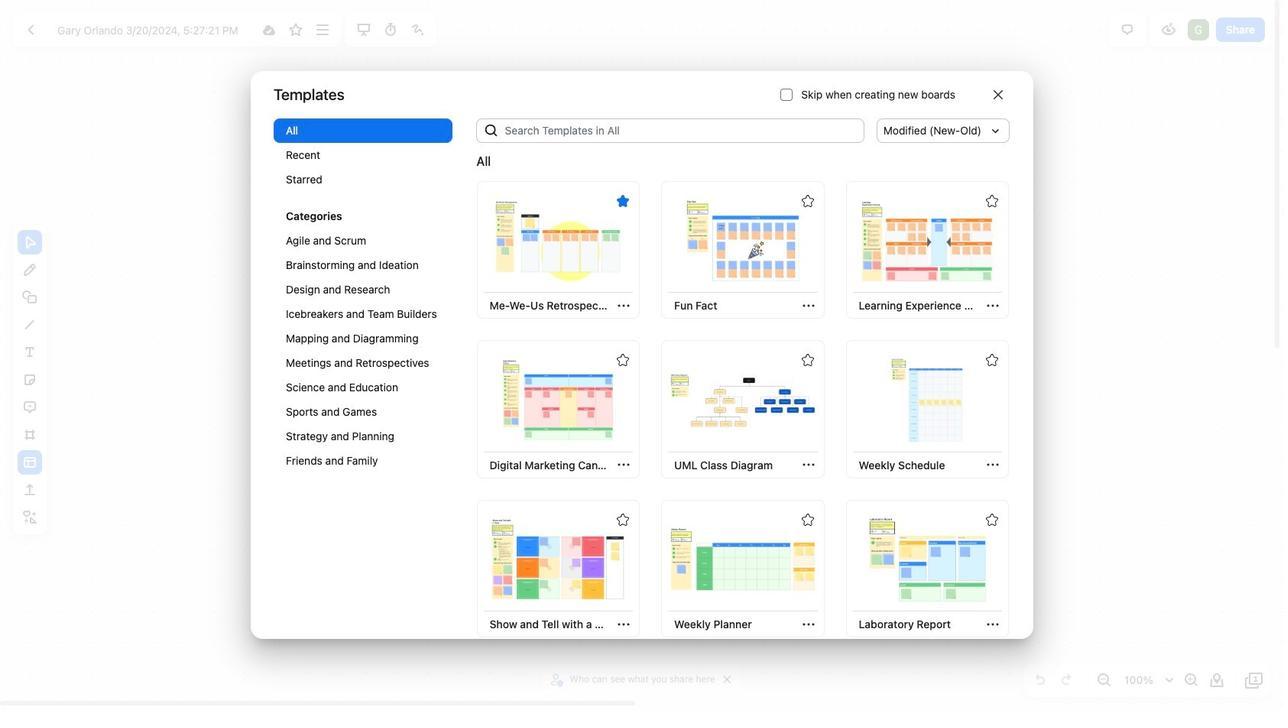 Task type: locate. For each thing, give the bounding box(es) containing it.
thumbnail for show and tell with a twist image
[[486, 517, 631, 602]]

pages image
[[1245, 671, 1264, 690]]

star this whiteboard image inside the card for template weekly schedule element
[[986, 354, 998, 367]]

star this whiteboard image for thumbnail for laboratory report
[[986, 514, 998, 526]]

presentation image
[[355, 21, 373, 39]]

unstar this whiteboard image
[[617, 195, 629, 207]]

star this whiteboard image inside card for template uml class diagram "element"
[[802, 354, 814, 367]]

star this whiteboard image inside card for template fun fact element
[[802, 195, 814, 207]]

0 vertical spatial close image
[[994, 90, 1003, 99]]

star this whiteboard image
[[802, 195, 814, 207], [986, 195, 998, 207], [617, 354, 629, 367], [802, 354, 814, 367], [986, 354, 998, 367], [617, 514, 629, 526], [802, 514, 814, 526], [986, 514, 998, 526]]

timer image
[[382, 21, 400, 39]]

star this whiteboard image inside "card for template show and tell with a twist" element
[[617, 514, 629, 526]]

close image
[[994, 90, 1003, 99], [724, 676, 731, 683]]

categories element
[[274, 118, 452, 488]]

card for template weekly schedule element
[[846, 341, 1009, 478]]

star this whiteboard image
[[287, 21, 305, 39]]

star this whiteboard image inside 'card for template weekly planner' element
[[802, 514, 814, 526]]

laser image
[[409, 21, 427, 39]]

1 horizontal spatial close image
[[994, 90, 1003, 99]]

thumbnail for digital marketing canvas image
[[486, 357, 631, 443]]

thumbnail for me-we-us retrospective image
[[486, 198, 631, 284]]

thumbnail for laboratory report image
[[855, 517, 1000, 602]]

card for template me-we-us retrospective element
[[477, 181, 640, 319]]

list
[[1187, 18, 1211, 42]]

Document name text field
[[46, 18, 254, 42]]

star this whiteboard image inside card for template laboratory report element
[[986, 514, 998, 526]]

list item
[[1187, 18, 1211, 42]]

star this whiteboard image inside card for template learning experience canvas element
[[986, 195, 998, 207]]

thumbnail for weekly schedule image
[[855, 357, 1000, 443]]

star this whiteboard image for thumbnail for uml class diagram
[[802, 354, 814, 367]]

star this whiteboard image inside card for template digital marketing canvas element
[[617, 354, 629, 367]]

more options image
[[314, 21, 332, 39]]

comment panel image
[[1118, 21, 1137, 39]]

card for template learning experience canvas element
[[846, 181, 1009, 319]]

star this whiteboard image for the thumbnail for fun fact
[[802, 195, 814, 207]]

1 vertical spatial close image
[[724, 676, 731, 683]]

status
[[477, 152, 491, 171]]



Task type: vqa. For each thing, say whether or not it's contained in the screenshot.
Star this whiteboard image for Card for template Fun Fact Element
yes



Task type: describe. For each thing, give the bounding box(es) containing it.
Search Templates in All text field
[[499, 118, 864, 143]]

card for template fun fact element
[[661, 181, 825, 319]]

thumbnail for learning experience canvas image
[[855, 198, 1000, 284]]

star this whiteboard image for thumbnail for digital marketing canvas
[[617, 354, 629, 367]]

card for template digital marketing canvas element
[[477, 341, 640, 478]]

star this whiteboard image for thumbnail for learning experience canvas
[[986, 195, 998, 207]]

card for template laboratory report element
[[846, 500, 1009, 638]]

star this whiteboard image for thumbnail for weekly schedule
[[986, 354, 998, 367]]

0 horizontal spatial close image
[[724, 676, 731, 683]]

thumbnail for weekly planner image
[[670, 517, 816, 602]]

thumbnail for fun fact image
[[670, 198, 816, 284]]

card for template show and tell with a twist element
[[477, 500, 640, 638]]

zoom in image
[[1182, 671, 1200, 690]]

star this whiteboard image for thumbnail for weekly planner
[[802, 514, 814, 526]]

card for template uml class diagram element
[[661, 341, 825, 478]]

zoom out image
[[1095, 671, 1113, 690]]

dashboard image
[[22, 21, 41, 39]]

card for template weekly planner element
[[661, 500, 825, 638]]

star this whiteboard image for thumbnail for show and tell with a twist
[[617, 514, 629, 526]]

thumbnail for uml class diagram image
[[670, 357, 816, 443]]



